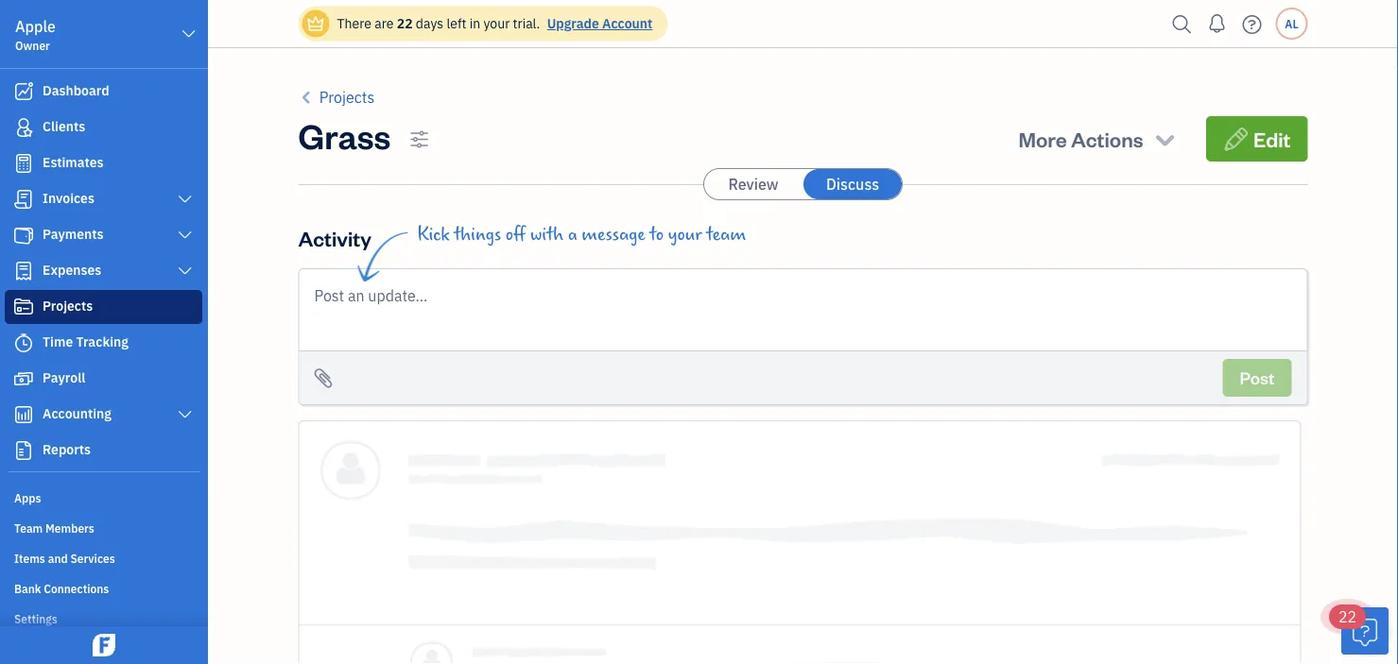 Task type: describe. For each thing, give the bounding box(es) containing it.
review
[[729, 175, 779, 194]]

items and services
[[14, 551, 115, 567]]

expenses link
[[5, 254, 202, 288]]

kick
[[418, 224, 450, 245]]

things
[[454, 224, 501, 245]]

payroll
[[43, 369, 85, 387]]

dashboard link
[[5, 75, 202, 109]]

Message text field
[[299, 270, 1308, 330]]

client image
[[12, 118, 35, 137]]

main element
[[0, 0, 255, 665]]

reports
[[43, 441, 91, 459]]

message
[[582, 224, 646, 245]]

timer image
[[12, 334, 35, 353]]

left
[[447, 15, 467, 32]]

bank
[[14, 582, 41, 597]]

freshbooks image
[[89, 635, 119, 657]]

accounting link
[[5, 398, 202, 432]]

projects link
[[5, 290, 202, 324]]

chevron large down image for expenses
[[176, 264, 194, 279]]

in
[[470, 15, 481, 32]]

items
[[14, 551, 45, 567]]

projects inside main element
[[43, 297, 93, 315]]

there are 22 days left in your trial. upgrade account
[[337, 15, 653, 32]]

paperclip image
[[315, 367, 332, 390]]

payment image
[[12, 226, 35, 245]]

to
[[650, 224, 664, 245]]

clients link
[[5, 111, 202, 145]]

chevron large down image for payments
[[176, 228, 194, 243]]

resource center badge image
[[1342, 608, 1389, 655]]

items and services link
[[5, 544, 202, 572]]

report image
[[12, 442, 35, 461]]

owner
[[15, 38, 50, 53]]

22 button
[[1330, 605, 1389, 655]]

projects button
[[298, 86, 375, 109]]

estimates
[[43, 154, 104, 171]]

accounting
[[43, 405, 112, 423]]

projects inside button
[[319, 87, 375, 107]]

time
[[43, 333, 73, 351]]

team members
[[14, 521, 94, 536]]

more actions button
[[1002, 116, 1196, 162]]

bank connections
[[14, 582, 109, 597]]

are
[[375, 15, 394, 32]]

settings link
[[5, 604, 202, 633]]

review link
[[705, 169, 803, 200]]

activity
[[298, 225, 372, 252]]

chevron large down image for invoices
[[176, 192, 194, 207]]

trial.
[[513, 15, 540, 32]]

edit link
[[1207, 116, 1309, 162]]

expense image
[[12, 262, 35, 281]]

0 horizontal spatial 22
[[397, 15, 413, 32]]

more actions
[[1019, 125, 1144, 152]]

a
[[568, 224, 578, 245]]



Task type: vqa. For each thing, say whether or not it's contained in the screenshot.
RECEIVED
no



Task type: locate. For each thing, give the bounding box(es) containing it.
connections
[[44, 582, 109, 597]]

0 horizontal spatial your
[[484, 15, 510, 32]]

days
[[416, 15, 444, 32]]

invoice image
[[12, 190, 35, 209]]

0 horizontal spatial projects
[[43, 297, 93, 315]]

2 vertical spatial chevron large down image
[[176, 264, 194, 279]]

actions
[[1072, 125, 1144, 152]]

upgrade
[[547, 15, 599, 32]]

1 horizontal spatial 22
[[1339, 608, 1358, 628]]

and
[[48, 551, 68, 567]]

1 vertical spatial projects
[[43, 297, 93, 315]]

1 vertical spatial chevron large down image
[[176, 192, 194, 207]]

team
[[14, 521, 43, 536]]

expenses
[[43, 262, 101, 279]]

0 vertical spatial 22
[[397, 15, 413, 32]]

time tracking link
[[5, 326, 202, 360]]

discuss
[[827, 175, 880, 194]]

account
[[603, 15, 653, 32]]

al
[[1286, 16, 1299, 31]]

1 horizontal spatial projects
[[319, 87, 375, 107]]

clients
[[43, 118, 85, 135]]

22 inside 22 dropdown button
[[1339, 608, 1358, 628]]

chevron large down image for accounting
[[176, 408, 194, 423]]

chevronleft image
[[298, 86, 316, 109]]

search image
[[1168, 10, 1198, 38]]

2 chevron large down image from the top
[[176, 408, 194, 423]]

your right to
[[669, 224, 702, 245]]

projects up grass
[[319, 87, 375, 107]]

pencil image
[[1224, 126, 1250, 152]]

project image
[[12, 298, 35, 317]]

kick things off with a message to your team
[[418, 224, 747, 245]]

off
[[506, 224, 526, 245]]

discuss link
[[804, 169, 902, 200]]

notifications image
[[1203, 5, 1233, 43]]

grass
[[298, 113, 391, 157]]

reports link
[[5, 434, 202, 468]]

chevron large down image inside expenses "link"
[[176, 264, 194, 279]]

projects
[[319, 87, 375, 107], [43, 297, 93, 315]]

your
[[484, 15, 510, 32], [669, 224, 702, 245]]

invoices link
[[5, 183, 202, 217]]

1 chevron large down image from the top
[[176, 228, 194, 243]]

settings for this project image
[[410, 128, 429, 150]]

invoices
[[43, 190, 95, 207]]

apple owner
[[15, 17, 56, 53]]

there
[[337, 15, 372, 32]]

go to help image
[[1238, 10, 1268, 38]]

services
[[70, 551, 115, 567]]

0 vertical spatial projects
[[319, 87, 375, 107]]

apps link
[[5, 483, 202, 512]]

members
[[45, 521, 94, 536]]

your right "in"
[[484, 15, 510, 32]]

chevron large down image up expenses "link"
[[176, 228, 194, 243]]

dashboard image
[[12, 82, 35, 101]]

more
[[1019, 125, 1068, 152]]

0 vertical spatial chevron large down image
[[180, 23, 198, 45]]

0 vertical spatial chevron large down image
[[176, 228, 194, 243]]

money image
[[12, 370, 35, 389]]

settings
[[14, 612, 58, 627]]

estimate image
[[12, 154, 35, 173]]

apps
[[14, 491, 41, 506]]

chevron large down image
[[180, 23, 198, 45], [176, 192, 194, 207], [176, 264, 194, 279]]

time tracking
[[43, 333, 129, 351]]

chevron large down image inside invoices link
[[176, 192, 194, 207]]

chevrondown image
[[1153, 126, 1179, 152]]

projects down expenses
[[43, 297, 93, 315]]

bank connections link
[[5, 574, 202, 603]]

1 vertical spatial 22
[[1339, 608, 1358, 628]]

apple
[[15, 17, 56, 36]]

1 horizontal spatial your
[[669, 224, 702, 245]]

team members link
[[5, 514, 202, 542]]

estimates link
[[5, 147, 202, 181]]

chevron large down image down payroll "link"
[[176, 408, 194, 423]]

team
[[707, 224, 747, 245]]

edit
[[1254, 125, 1292, 152]]

1 vertical spatial your
[[669, 224, 702, 245]]

crown image
[[306, 14, 326, 34]]

chevron large down image
[[176, 228, 194, 243], [176, 408, 194, 423]]

0 vertical spatial your
[[484, 15, 510, 32]]

al button
[[1276, 8, 1309, 40]]

payments
[[43, 226, 104, 243]]

1 vertical spatial chevron large down image
[[176, 408, 194, 423]]

dashboard
[[43, 82, 109, 99]]

tracking
[[76, 333, 129, 351]]

payroll link
[[5, 362, 202, 396]]

payments link
[[5, 218, 202, 253]]

upgrade account link
[[544, 15, 653, 32]]

chart image
[[12, 406, 35, 425]]

22
[[397, 15, 413, 32], [1339, 608, 1358, 628]]

with
[[531, 224, 564, 245]]



